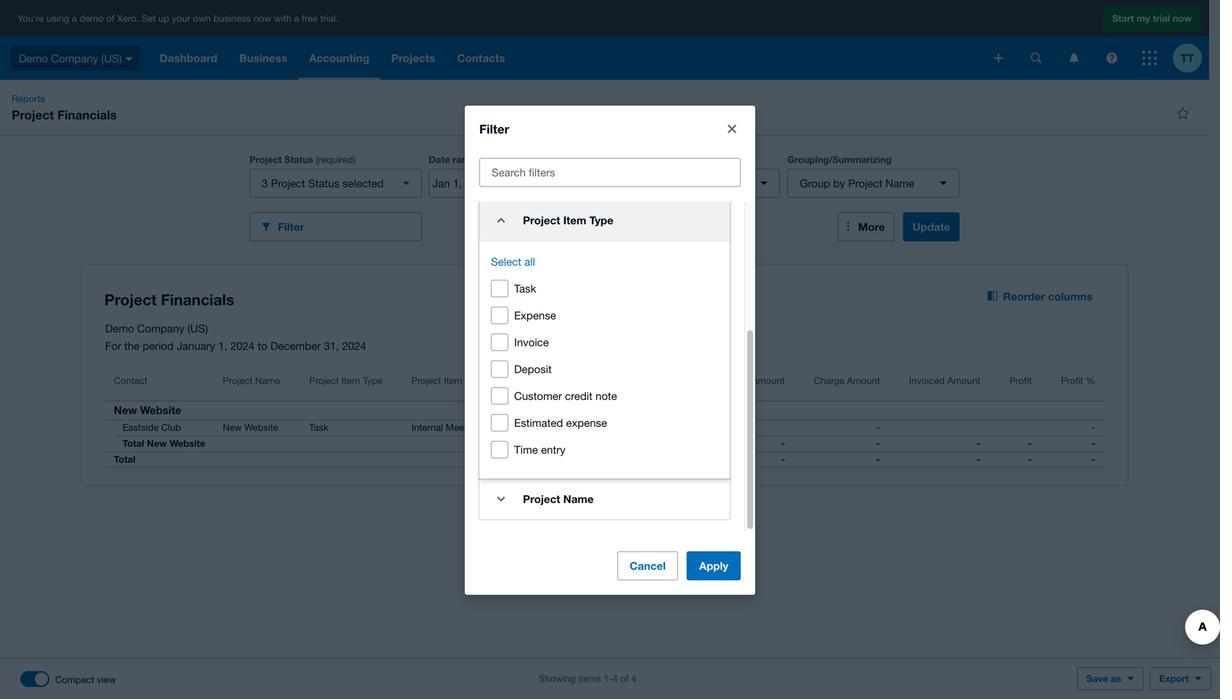 Task type: vqa. For each thing, say whether or not it's contained in the screenshot.
Insert
no



Task type: locate. For each thing, give the bounding box(es) containing it.
0 horizontal spatial 2024
[[231, 340, 255, 352]]

0 vertical spatial type
[[590, 214, 614, 227]]

0 vertical spatial total
[[123, 438, 144, 449]]

expense
[[514, 309, 556, 322]]

of inside the tt banner
[[106, 13, 115, 24]]

new down project name button
[[223, 422, 242, 433]]

demo down you're
[[19, 52, 48, 64]]

0 vertical spatial new
[[114, 404, 137, 417]]

contact button
[[105, 367, 214, 401]]

0 horizontal spatial company
[[51, 52, 98, 64]]

demo
[[80, 13, 104, 24]]

0 horizontal spatial of
[[106, 13, 115, 24]]

apply button
[[687, 552, 741, 581]]

amount for invoiced amount
[[948, 375, 981, 387]]

for
[[105, 340, 121, 352]]

0 horizontal spatial amount
[[752, 375, 785, 387]]

1 horizontal spatial filter
[[480, 122, 510, 136]]

0 vertical spatial new website
[[114, 404, 181, 417]]

1 vertical spatial company
[[137, 322, 185, 335]]

columns right reorder at the right top of page
[[1049, 290, 1093, 303]]

name inside popup button
[[886, 177, 915, 190]]

amount right the charge
[[847, 375, 881, 387]]

new website down project name button
[[223, 422, 278, 433]]

estimated inside button
[[531, 375, 573, 387]]

view
[[97, 675, 116, 686]]

1 horizontal spatial (us)
[[188, 322, 208, 335]]

1 vertical spatial columns
[[1049, 290, 1093, 303]]

more button
[[838, 213, 895, 242]]

svg image down start on the top right
[[1107, 53, 1118, 64]]

1 horizontal spatial type
[[590, 214, 614, 227]]

project name inside button
[[223, 375, 280, 387]]

amount inside 'button'
[[948, 375, 981, 387]]

xero.
[[117, 13, 139, 24]]

1 vertical spatial new website
[[223, 422, 278, 433]]

1 horizontal spatial of
[[621, 674, 629, 685]]

project name inside filter dialog
[[523, 493, 594, 506]]

name down to at the left of the page
[[255, 375, 280, 387]]

1 horizontal spatial project name
[[523, 493, 594, 506]]

0 horizontal spatial profit
[[1010, 375, 1033, 387]]

profit % button
[[1041, 367, 1105, 401]]

1 horizontal spatial company
[[137, 322, 185, 335]]

range
[[453, 154, 479, 165]]

2024 right 1, at the left
[[231, 340, 255, 352]]

2 amount from the left
[[847, 375, 881, 387]]

0 horizontal spatial svg image
[[126, 57, 133, 61]]

internal meetings
[[412, 422, 485, 433]]

0 horizontal spatial project name
[[223, 375, 280, 387]]

amount
[[752, 375, 785, 387], [847, 375, 881, 387], [948, 375, 981, 387]]

1 cost from the left
[[576, 375, 596, 387]]

task down project item type "button"
[[309, 422, 328, 433]]

estimated for estimated cost
[[531, 375, 573, 387]]

task
[[514, 282, 537, 295], [309, 422, 328, 433]]

3 amount from the left
[[948, 375, 981, 387]]

0 horizontal spatial item
[[342, 375, 360, 387]]

new up eastside at the left bottom
[[114, 404, 137, 417]]

demo inside demo company (us) for the period january 1, 2024 to december 31, 2024
[[105, 322, 134, 335]]

a
[[72, 13, 77, 24], [294, 13, 299, 24]]

filter up this
[[480, 122, 510, 136]]

1 vertical spatial project name
[[523, 493, 594, 506]]

0 horizontal spatial task
[[309, 422, 328, 433]]

website down the club
[[170, 438, 205, 449]]

4 right items
[[613, 674, 618, 685]]

of right 1-
[[621, 674, 629, 685]]

select all
[[491, 255, 535, 268]]

estimated cost
[[531, 375, 596, 387]]

0 horizontal spatial demo
[[19, 52, 48, 64]]

4 right 1-
[[632, 674, 637, 685]]

name inside filter dialog
[[564, 493, 594, 506]]

now
[[254, 13, 272, 24], [1173, 13, 1192, 24]]

estimated
[[531, 375, 573, 387], [514, 417, 563, 429]]

2 vertical spatial new
[[147, 438, 167, 449]]

0 vertical spatial project item type
[[523, 214, 614, 227]]

estimated inside filter dialog
[[514, 417, 563, 429]]

project name down entry
[[523, 493, 594, 506]]

1 vertical spatial new
[[223, 422, 242, 433]]

company inside demo company (us) popup button
[[51, 52, 98, 64]]

demo for demo company (us)
[[19, 52, 48, 64]]

company
[[51, 52, 98, 64], [137, 322, 185, 335]]

(us) down xero.
[[101, 52, 122, 64]]

2 cost from the left
[[730, 375, 750, 387]]

0 vertical spatial project name
[[223, 375, 280, 387]]

0 vertical spatial task
[[514, 282, 537, 295]]

(us) inside demo company (us) for the period january 1, 2024 to december 31, 2024
[[188, 322, 208, 335]]

up
[[158, 13, 169, 24]]

0 vertical spatial website
[[140, 404, 181, 417]]

to
[[258, 340, 268, 352]]

invoiced amount
[[910, 375, 981, 387]]

2 horizontal spatial item
[[564, 214, 587, 227]]

cost amount
[[730, 375, 785, 387]]

you're using a demo of xero. set up your own business now with a free trial.
[[17, 13, 339, 24]]

demo
[[19, 52, 48, 64], [105, 322, 134, 335]]

1 horizontal spatial svg image
[[1107, 53, 1118, 64]]

charge
[[814, 375, 845, 387]]

of left xero.
[[106, 13, 115, 24]]

0 horizontal spatial cost
[[576, 375, 596, 387]]

december
[[271, 340, 321, 352]]

(us) up january
[[188, 322, 208, 335]]

Select start date field
[[430, 170, 501, 197]]

new
[[114, 404, 137, 417], [223, 422, 242, 433], [147, 438, 167, 449]]

select
[[491, 255, 522, 268]]

a left the free
[[294, 13, 299, 24]]

new website up the "eastside club"
[[114, 404, 181, 417]]

project inside project name button
[[223, 375, 253, 387]]

1 amount from the left
[[752, 375, 785, 387]]

tt button
[[1174, 36, 1210, 80]]

project down reports link
[[12, 108, 54, 122]]

%
[[1087, 375, 1096, 387]]

expand image
[[487, 485, 516, 514]]

profit %
[[1062, 375, 1096, 387]]

0 horizontal spatial now
[[254, 13, 272, 24]]

reorder
[[1004, 290, 1046, 303]]

company inside demo company (us) for the period january 1, 2024 to december 31, 2024
[[137, 322, 185, 335]]

2 profit from the left
[[1062, 375, 1084, 387]]

business
[[214, 13, 251, 24]]

10
[[621, 177, 633, 190]]

1 horizontal spatial 2024
[[342, 340, 366, 352]]

internal
[[412, 422, 443, 433]]

demo up for on the left
[[105, 322, 134, 335]]

name
[[886, 177, 915, 190], [255, 375, 280, 387], [465, 375, 490, 387], [564, 493, 594, 506]]

0 vertical spatial (us)
[[101, 52, 122, 64]]

profit for profit %
[[1062, 375, 1084, 387]]

1 vertical spatial total
[[114, 454, 136, 465]]

apply
[[700, 560, 729, 573]]

date
[[429, 154, 450, 165]]

svg image down xero.
[[126, 57, 133, 61]]

company down using
[[51, 52, 98, 64]]

0 horizontal spatial 4
[[613, 674, 618, 685]]

svg image inside demo company (us) popup button
[[126, 57, 133, 61]]

1 horizontal spatial profit
[[1062, 375, 1084, 387]]

company up period
[[137, 322, 185, 335]]

name up update button
[[886, 177, 915, 190]]

task inside report output element
[[309, 422, 328, 433]]

(us) for demo company (us) for the period january 1, 2024 to december 31, 2024
[[188, 322, 208, 335]]

1 horizontal spatial project item type
[[523, 214, 614, 227]]

1 vertical spatial task
[[309, 422, 328, 433]]

1,
[[218, 340, 228, 352]]

of
[[106, 13, 115, 24], [621, 674, 629, 685]]

0 vertical spatial company
[[51, 52, 98, 64]]

1 horizontal spatial now
[[1173, 13, 1192, 24]]

project down 31,
[[309, 375, 339, 387]]

project
[[12, 108, 54, 122], [250, 154, 282, 165], [849, 177, 883, 190], [523, 214, 561, 227], [223, 375, 253, 387], [309, 375, 339, 387], [412, 375, 442, 387], [523, 493, 561, 506]]

of for demo
[[106, 13, 115, 24]]

website up the "eastside club"
[[140, 404, 181, 417]]

1 horizontal spatial new website
[[223, 422, 278, 433]]

project name
[[223, 375, 280, 387], [523, 493, 594, 506]]

2 horizontal spatial new
[[223, 422, 242, 433]]

amount right invoiced
[[948, 375, 981, 387]]

project right by
[[849, 177, 883, 190]]

1 horizontal spatial columns
[[1049, 290, 1093, 303]]

profit left %
[[1062, 375, 1084, 387]]

0 horizontal spatial project item type
[[309, 375, 383, 387]]

filter
[[480, 122, 510, 136], [278, 221, 304, 234]]

1 vertical spatial filter
[[278, 221, 304, 234]]

project item type
[[523, 214, 614, 227], [309, 375, 383, 387]]

0 horizontal spatial (us)
[[101, 52, 122, 64]]

project item type down 31,
[[309, 375, 383, 387]]

export button
[[1150, 668, 1212, 691]]

name down entry
[[564, 493, 594, 506]]

demo for demo company (us) for the period january 1, 2024 to december 31, 2024
[[105, 322, 134, 335]]

1 horizontal spatial cost
[[730, 375, 750, 387]]

columns right 10
[[636, 177, 677, 190]]

project item type inside filter dialog
[[523, 214, 614, 227]]

now right the trial
[[1173, 13, 1192, 24]]

Report title field
[[101, 283, 954, 316]]

0 vertical spatial of
[[106, 13, 115, 24]]

item inside button
[[444, 375, 463, 387]]

1 vertical spatial type
[[363, 375, 383, 387]]

now left "with" in the top left of the page
[[254, 13, 272, 24]]

eastside club
[[123, 422, 181, 433]]

group
[[800, 177, 831, 190]]

amount left the charge
[[752, 375, 785, 387]]

reports link
[[6, 92, 51, 106]]

1 horizontal spatial amount
[[847, 375, 881, 387]]

1 vertical spatial estimated
[[514, 417, 563, 429]]

1 horizontal spatial demo
[[105, 322, 134, 335]]

1 vertical spatial demo
[[105, 322, 134, 335]]

project up the internal at left
[[412, 375, 442, 387]]

fiscal
[[504, 154, 526, 165]]

project down 1, at the left
[[223, 375, 253, 387]]

profit left the profit % button
[[1010, 375, 1033, 387]]

1 horizontal spatial 4
[[632, 674, 637, 685]]

(us) inside popup button
[[101, 52, 122, 64]]

1 vertical spatial project item type
[[309, 375, 383, 387]]

2024
[[231, 340, 255, 352], [342, 340, 366, 352]]

1 vertical spatial (us)
[[188, 322, 208, 335]]

estimated down "customer"
[[514, 417, 563, 429]]

company for demo company (us)
[[51, 52, 98, 64]]

compact
[[55, 675, 94, 686]]

filter down the "status"
[[278, 221, 304, 234]]

1 vertical spatial of
[[621, 674, 629, 685]]

item inside "button"
[[342, 375, 360, 387]]

svg image
[[1107, 53, 1118, 64], [126, 57, 133, 61]]

0 vertical spatial demo
[[19, 52, 48, 64]]

project inside reports project financials
[[12, 108, 54, 122]]

2 2024 from the left
[[342, 340, 366, 352]]

columns inside button
[[1049, 290, 1093, 303]]

website down project name button
[[245, 422, 278, 433]]

cost amount button
[[709, 367, 794, 401]]

total for total new website
[[123, 438, 144, 449]]

0 vertical spatial filter
[[480, 122, 510, 136]]

task down all
[[514, 282, 537, 295]]

10 columns selected
[[621, 177, 722, 190]]

project inside project item type "button"
[[309, 375, 339, 387]]

selected
[[680, 177, 722, 190]]

2 horizontal spatial amount
[[948, 375, 981, 387]]

1 horizontal spatial task
[[514, 282, 537, 295]]

amount for cost amount
[[752, 375, 785, 387]]

0 horizontal spatial type
[[363, 375, 383, 387]]

demo inside popup button
[[19, 52, 48, 64]]

1 profit from the left
[[1010, 375, 1033, 387]]

svg image
[[1143, 51, 1158, 65], [1032, 53, 1042, 64], [1070, 53, 1079, 64], [995, 54, 1004, 62]]

project item name
[[412, 375, 490, 387]]

project name button
[[214, 367, 301, 401]]

0 vertical spatial columns
[[636, 177, 677, 190]]

project name down to at the left of the page
[[223, 375, 280, 387]]

filter dialog
[[465, 25, 756, 596]]

profit
[[1010, 375, 1033, 387], [1062, 375, 1084, 387]]

new down the "eastside club"
[[147, 438, 167, 449]]

1 now from the left
[[254, 13, 272, 24]]

invoiced amount button
[[889, 367, 990, 401]]

estimated up customer credit note at the bottom
[[531, 375, 573, 387]]

by
[[834, 177, 846, 190]]

total
[[123, 438, 144, 449], [114, 454, 136, 465]]

type inside project item type "button"
[[363, 375, 383, 387]]

type
[[590, 214, 614, 227], [363, 375, 383, 387]]

0 horizontal spatial filter
[[278, 221, 304, 234]]

1 2024 from the left
[[231, 340, 255, 352]]

0 vertical spatial estimated
[[531, 375, 573, 387]]

project left the "status"
[[250, 154, 282, 165]]

more
[[859, 221, 886, 234]]

2024 right 31,
[[342, 340, 366, 352]]

period
[[143, 340, 174, 352]]

project item name button
[[403, 367, 511, 401]]

0 horizontal spatial columns
[[636, 177, 677, 190]]

january
[[177, 340, 215, 352]]

a right using
[[72, 13, 77, 24]]

1 horizontal spatial item
[[444, 375, 463, 387]]

new website
[[114, 404, 181, 417], [223, 422, 278, 433]]

1 horizontal spatial a
[[294, 13, 299, 24]]

project item type down select end date field
[[523, 214, 614, 227]]

0 horizontal spatial a
[[72, 13, 77, 24]]



Task type: describe. For each thing, give the bounding box(es) containing it.
status
[[285, 154, 313, 165]]

0 horizontal spatial new website
[[114, 404, 181, 417]]

total new website
[[123, 438, 205, 449]]

group by project name button
[[788, 169, 960, 198]]

project inside group by project name popup button
[[849, 177, 883, 190]]

item inside filter dialog
[[564, 214, 587, 227]]

export
[[1160, 674, 1190, 685]]

save as
[[1087, 674, 1122, 685]]

1-
[[604, 674, 613, 685]]

profit button
[[990, 367, 1041, 401]]

:
[[479, 154, 481, 165]]

filter button
[[250, 213, 422, 242]]

start
[[1113, 13, 1135, 24]]

club
[[161, 422, 181, 433]]

collapse image
[[487, 206, 516, 235]]

charge amount
[[814, 375, 881, 387]]

profit for profit
[[1010, 375, 1033, 387]]

note
[[596, 390, 617, 403]]

project status ( required )
[[250, 154, 356, 165]]

columns for 10
[[636, 177, 677, 190]]

total for total
[[114, 454, 136, 465]]

1 4 from the left
[[613, 674, 618, 685]]

grouping/summarizing
[[788, 154, 892, 165]]

showing
[[539, 674, 576, 685]]

project right expand icon
[[523, 493, 561, 506]]

1 horizontal spatial new
[[147, 438, 167, 449]]

reorder columns button
[[977, 282, 1105, 311]]

time
[[514, 444, 538, 456]]

save as button
[[1078, 668, 1145, 691]]

reorder columns
[[1004, 290, 1093, 303]]

demo company (us) button
[[0, 36, 149, 80]]

demo company (us) for the period january 1, 2024 to december 31, 2024
[[105, 322, 366, 352]]

task inside filter dialog
[[514, 282, 537, 295]]

1 vertical spatial website
[[245, 422, 278, 433]]

close image
[[718, 114, 747, 143]]

expense
[[566, 417, 608, 429]]

cancel button
[[618, 552, 679, 581]]

required
[[319, 154, 353, 165]]

(
[[316, 154, 319, 165]]

report output element
[[105, 367, 1105, 468]]

2 4 from the left
[[632, 674, 637, 685]]

all
[[525, 255, 535, 268]]

items
[[578, 674, 601, 685]]

select all button
[[491, 253, 535, 271]]

filter inside button
[[278, 221, 304, 234]]

as
[[1112, 674, 1122, 685]]

compact view
[[55, 675, 116, 686]]

project down select end date field
[[523, 214, 561, 227]]

contact
[[114, 375, 147, 387]]

(us) for demo company (us)
[[101, 52, 122, 64]]

with
[[274, 13, 292, 24]]

of for 4
[[621, 674, 629, 685]]

tt
[[1181, 52, 1195, 65]]

type inside filter dialog
[[590, 214, 614, 227]]

update button
[[904, 213, 960, 242]]

credit
[[565, 390, 593, 403]]

name up meetings
[[465, 375, 490, 387]]

reports
[[12, 93, 45, 104]]

trial
[[1154, 13, 1171, 24]]

using
[[46, 13, 69, 24]]

project inside project item name button
[[412, 375, 442, 387]]

amount for charge amount
[[847, 375, 881, 387]]

meetings
[[446, 422, 485, 433]]

save
[[1087, 674, 1109, 685]]

filter inside dialog
[[480, 122, 510, 136]]

2 now from the left
[[1173, 13, 1192, 24]]

your
[[172, 13, 191, 24]]

columns for reorder
[[1049, 290, 1093, 303]]

2 a from the left
[[294, 13, 299, 24]]

2 vertical spatial website
[[170, 438, 205, 449]]

Search filters field
[[480, 159, 740, 186]]

customer credit note
[[514, 390, 617, 403]]

invoice
[[514, 336, 549, 349]]

item for project item type "button"
[[342, 375, 360, 387]]

item for project item name button
[[444, 375, 463, 387]]

year
[[529, 154, 547, 165]]

showing items 1-4 of 4
[[539, 674, 637, 685]]

31,
[[324, 340, 339, 352]]

own
[[193, 13, 211, 24]]

cancel
[[630, 560, 666, 573]]

tt banner
[[0, 0, 1210, 80]]

deposit
[[514, 363, 552, 376]]

cost inside button
[[576, 375, 596, 387]]

start my trial now
[[1113, 13, 1192, 24]]

columns
[[608, 154, 649, 165]]

reports project financials
[[12, 93, 117, 122]]

time entry
[[514, 444, 566, 456]]

company for demo company (us) for the period january 1, 2024 to december 31, 2024
[[137, 322, 185, 335]]

cost inside button
[[730, 375, 750, 387]]

my
[[1137, 13, 1151, 24]]

project item type inside project item type "button"
[[309, 375, 383, 387]]

financials
[[57, 108, 117, 122]]

update
[[913, 221, 951, 234]]

entry
[[541, 444, 566, 456]]

Select end date field
[[501, 170, 572, 197]]

invoiced
[[910, 375, 945, 387]]

0 horizontal spatial new
[[114, 404, 137, 417]]

eastside
[[123, 422, 159, 433]]

1 a from the left
[[72, 13, 77, 24]]

group by project name
[[800, 177, 915, 190]]

estimated for estimated expense
[[514, 417, 563, 429]]

estimated cost button
[[511, 367, 605, 401]]

demo company (us)
[[19, 52, 122, 64]]

this
[[484, 154, 501, 165]]

charge amount button
[[794, 367, 889, 401]]

project item type button
[[301, 367, 403, 401]]



